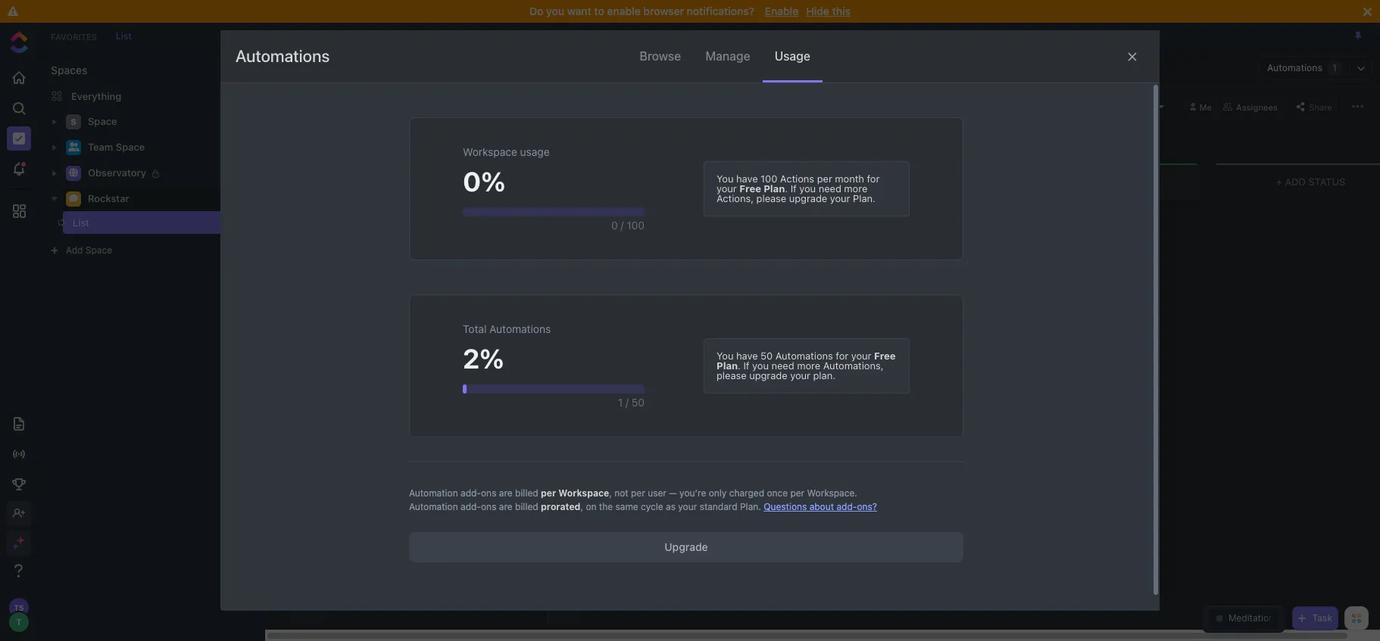 Task type: describe. For each thing, give the bounding box(es) containing it.
. inside . if you need more automations, please upgrade your plan.
[[738, 360, 741, 372]]

50 for /
[[632, 396, 645, 409]]

0 vertical spatial free
[[740, 183, 761, 195]]

ons?
[[857, 502, 877, 513]]

as
[[666, 502, 676, 513]]

2 automation from the top
[[409, 502, 458, 513]]

automations inside total automations 2%
[[490, 323, 551, 336]]

1 vertical spatial ,
[[581, 502, 583, 513]]

do you want to enable browser notifications? enable hide this
[[530, 5, 851, 17]]

you for your
[[717, 173, 734, 185]]

0 horizontal spatial 1
[[408, 178, 412, 188]]

usage
[[775, 49, 811, 63]]

want
[[567, 5, 592, 17]]

not
[[615, 488, 629, 499]]

updated
[[445, 134, 477, 144]]

date
[[424, 134, 442, 144]]

your inside you have 100 actions per month for your
[[717, 183, 737, 195]]

assignees
[[1236, 102, 1278, 112]]

0 vertical spatial 1
[[1333, 62, 1337, 74]]

your inside automation add-ons are billed per workspace , not per user — you're only charged once per workspace. automation add-ons are billed prorated , on the same cycle as your standard plan. questions about add-ons?
[[678, 502, 697, 513]]

observatory
[[88, 167, 146, 179]]

more inside if you need more actions, please upgrade your plan.
[[844, 183, 868, 195]]

workspace inside workspace usage 0%
[[463, 145, 517, 158]]

rockstar
[[88, 193, 129, 205]]

space for team space
[[116, 141, 145, 153]]

subtask
[[379, 292, 418, 302]]

space for add space
[[85, 245, 112, 256]]

prorated
[[541, 502, 581, 513]]

100 for have
[[761, 173, 778, 185]]

spaces link
[[39, 64, 88, 77]]

1 are from the top
[[499, 488, 513, 499]]

automations,
[[823, 360, 884, 372]]

more inside . if you need more automations, please upgrade your plan.
[[797, 360, 821, 372]]

do
[[530, 5, 544, 17]]

per up "prorated"
[[541, 488, 556, 499]]

1 / 50
[[618, 396, 645, 409]]

0 vertical spatial ,
[[609, 488, 612, 499]]

p
[[557, 273, 570, 280]]

2 are from the top
[[499, 502, 513, 513]]

task
[[1313, 613, 1333, 624]]

rockstar link
[[88, 187, 245, 211]]

enable
[[607, 5, 641, 17]]

team space
[[88, 141, 145, 153]]

—
[[669, 488, 677, 499]]

questions
[[764, 502, 807, 513]]

0 for 0 / 100
[[611, 219, 618, 232]]

have for plan
[[736, 350, 758, 362]]

globe image
[[69, 168, 78, 178]]

if you need more actions, please upgrade your plan.
[[717, 183, 876, 205]]

per inside you have 100 actions per month for your
[[817, 173, 832, 185]]

notifications?
[[687, 5, 755, 17]]

s
[[557, 280, 570, 287]]

2 billed from the top
[[515, 502, 538, 513]]

date updated
[[424, 134, 477, 144]]

a
[[557, 266, 570, 273]]

2%
[[463, 342, 504, 375]]

you for plan
[[717, 350, 734, 362]]

list button
[[301, 52, 328, 85]]

standard
[[700, 502, 738, 513]]

for inside you have 100 actions per month for your
[[867, 173, 880, 185]]

add space
[[66, 245, 112, 256]]

you have 50 automations for your free plan
[[717, 350, 896, 372]]

the
[[599, 502, 613, 513]]

0 vertical spatial space
[[88, 115, 117, 127]]

browse
[[640, 49, 681, 63]]

plan.
[[813, 370, 836, 382]]

you're
[[680, 488, 706, 499]]

upgrade inside . if you need more automations, please upgrade your plan.
[[749, 370, 788, 382]]

1 l from the top
[[557, 254, 570, 260]]

o
[[557, 246, 570, 254]]

workspace usage 0%
[[463, 145, 550, 198]]

add subtask
[[359, 292, 418, 302]]

on
[[586, 502, 597, 513]]

user
[[648, 488, 667, 499]]

total automations 2%
[[463, 323, 551, 375]]

/ for 2%
[[626, 396, 629, 409]]

actions,
[[717, 192, 754, 205]]

me
[[1200, 102, 1212, 112]]

1 horizontal spatial .
[[785, 183, 788, 195]]

you for if
[[799, 183, 816, 195]]

need inside . if you need more automations, please upgrade your plan.
[[772, 360, 794, 372]]

1 horizontal spatial 1
[[618, 396, 623, 409]]

once
[[767, 488, 788, 499]]

1 automation from the top
[[409, 488, 458, 499]]

enable
[[765, 5, 799, 17]]

plan. inside if you need more actions, please upgrade your plan.
[[853, 192, 876, 205]]

space link
[[88, 110, 245, 134]]

questions about add-ons? link
[[764, 502, 877, 513]]

2 ons from the top
[[481, 502, 497, 513]]



Task type: locate. For each thing, give the bounding box(es) containing it.
0 horizontal spatial you
[[546, 5, 564, 17]]

0 horizontal spatial 50
[[632, 396, 645, 409]]

1 vertical spatial you
[[799, 183, 816, 195]]

0 vertical spatial ons
[[481, 488, 497, 499]]

list
[[116, 30, 132, 41], [307, 61, 328, 75], [73, 217, 89, 229]]

1 horizontal spatial list
[[116, 30, 132, 41]]

1 ons from the top
[[481, 488, 497, 499]]

1 horizontal spatial free
[[874, 350, 896, 362]]

1 vertical spatial workspace
[[559, 488, 609, 499]]

need inside if you need more actions, please upgrade your plan.
[[819, 183, 842, 195]]

1 horizontal spatial please
[[757, 192, 787, 205]]

l down o
[[557, 260, 570, 266]]

if
[[791, 183, 797, 195], [744, 360, 750, 372]]

0 vertical spatial plan.
[[853, 192, 876, 205]]

your inside if you need more actions, please upgrade your plan.
[[830, 192, 850, 205]]

2 you from the top
[[717, 350, 734, 362]]

1 vertical spatial need
[[772, 360, 794, 372]]

upgrade
[[665, 541, 708, 554]]

0 horizontal spatial if
[[744, 360, 750, 372]]

1 horizontal spatial plan
[[764, 183, 785, 195]]

1 vertical spatial /
[[626, 396, 629, 409]]

1 horizontal spatial if
[[791, 183, 797, 195]]

1 have from the top
[[736, 173, 758, 185]]

workspace up 0% at left
[[463, 145, 517, 158]]

about
[[810, 502, 834, 513]]

1 vertical spatial for
[[836, 350, 849, 362]]

you inside you have 100 actions per month for your
[[717, 173, 734, 185]]

status
[[1309, 175, 1346, 188]]

2 horizontal spatial add
[[1285, 175, 1306, 188]]

space up observatory
[[116, 141, 145, 153]]

need right actions
[[819, 183, 842, 195]]

1 horizontal spatial workspace
[[559, 488, 609, 499]]

spaces
[[51, 64, 88, 77]]

upgrade
[[789, 192, 828, 205], [749, 370, 788, 382]]

favorites
[[51, 31, 97, 41]]

1 vertical spatial free
[[874, 350, 896, 362]]

you inside if you need more actions, please upgrade your plan.
[[799, 183, 816, 195]]

if inside if you need more actions, please upgrade your plan.
[[791, 183, 797, 195]]

usage
[[520, 145, 550, 158]]

1 horizontal spatial 0
[[852, 178, 858, 188]]

charged
[[729, 488, 764, 499]]

0 horizontal spatial for
[[836, 350, 849, 362]]

0 vertical spatial list
[[116, 30, 132, 41]]

manage
[[706, 49, 750, 63]]

1 vertical spatial if
[[744, 360, 750, 372]]

1 you from the top
[[717, 173, 734, 185]]

0 for 0
[[852, 178, 858, 188]]

0%
[[463, 165, 506, 198]]

user group image
[[68, 143, 79, 152]]

list inside button
[[307, 61, 328, 75]]

please
[[757, 192, 787, 205], [717, 370, 747, 382]]

team space link
[[88, 136, 245, 160]]

+ add status
[[1276, 175, 1346, 188]]

comment image
[[69, 194, 78, 203]]

1 vertical spatial list
[[307, 61, 328, 75]]

1 horizontal spatial add
[[359, 292, 377, 302]]

0 vertical spatial .
[[785, 183, 788, 195]]

0 vertical spatial need
[[819, 183, 842, 195]]

add-
[[461, 488, 481, 499], [461, 502, 481, 513], [837, 502, 857, 513]]

share
[[1309, 102, 1333, 112]]

0 vertical spatial you
[[717, 173, 734, 185]]

per
[[817, 173, 832, 185], [541, 488, 556, 499], [631, 488, 645, 499], [791, 488, 805, 499]]

hide
[[806, 5, 830, 17]]

1 vertical spatial 0
[[611, 219, 618, 232]]

observatory link
[[88, 161, 245, 186]]

per up questions
[[791, 488, 805, 499]]

free inside you have 50 automations for your free plan
[[874, 350, 896, 362]]

Search tasks... text field
[[308, 96, 434, 117]]

c
[[557, 238, 570, 246]]

workspace inside automation add-ons are billed per workspace , not per user — you're only charged once per workspace. automation add-ons are billed prorated , on the same cycle as your standard plan. questions about add-ons?
[[559, 488, 609, 499]]

0 vertical spatial 50
[[761, 350, 773, 362]]

1 billed from the top
[[515, 488, 538, 499]]

share button
[[1292, 97, 1337, 116]]

1 vertical spatial plan
[[717, 360, 738, 372]]

0 horizontal spatial please
[[717, 370, 747, 382]]

space up team
[[88, 115, 117, 127]]

add
[[1285, 175, 1306, 188], [66, 245, 83, 256], [359, 292, 377, 302]]

0 vertical spatial for
[[867, 173, 880, 185]]

1 vertical spatial add
[[66, 245, 83, 256]]

2 vertical spatial list
[[73, 217, 89, 229]]

2 l from the top
[[557, 260, 570, 266]]

you left plan.
[[752, 360, 769, 372]]

add for add subtask
[[359, 292, 377, 302]]

100
[[761, 173, 778, 185], [627, 219, 645, 232]]

1 vertical spatial ons
[[481, 502, 497, 513]]

,
[[609, 488, 612, 499], [581, 502, 583, 513]]

/
[[621, 219, 624, 232], [626, 396, 629, 409]]

d
[[557, 293, 570, 301]]

you have 100 actions per month for your
[[717, 173, 880, 195]]

1 vertical spatial automation
[[409, 502, 458, 513]]

l
[[557, 254, 570, 260], [557, 260, 570, 266]]

your inside you have 50 automations for your free plan
[[851, 350, 872, 362]]

1 horizontal spatial /
[[626, 396, 629, 409]]

1 vertical spatial space
[[116, 141, 145, 153]]

0 vertical spatial upgrade
[[789, 192, 828, 205]]

add left subtask
[[359, 292, 377, 302]]

0 horizontal spatial .
[[738, 360, 741, 372]]

0 vertical spatial plan
[[764, 183, 785, 195]]

50
[[761, 350, 773, 362], [632, 396, 645, 409]]

month
[[835, 173, 864, 185]]

list link right favorites
[[108, 30, 139, 41]]

automations inside you have 50 automations for your free plan
[[776, 350, 833, 362]]

1 vertical spatial billed
[[515, 502, 538, 513]]

l up a
[[557, 254, 570, 260]]

workspace.
[[807, 488, 858, 499]]

1 vertical spatial please
[[717, 370, 747, 382]]

0 vertical spatial list link
[[108, 30, 139, 41]]

per left month
[[817, 173, 832, 185]]

+
[[1276, 175, 1283, 188]]

your
[[717, 183, 737, 195], [830, 192, 850, 205], [851, 350, 872, 362], [790, 370, 811, 382], [678, 502, 697, 513]]

assignees button
[[1218, 97, 1284, 116]]

0 horizontal spatial plan
[[717, 360, 738, 372]]

1 horizontal spatial 100
[[761, 173, 778, 185]]

0 vertical spatial have
[[736, 173, 758, 185]]

1 horizontal spatial more
[[844, 183, 868, 195]]

0 vertical spatial more
[[844, 183, 868, 195]]

1 vertical spatial 50
[[632, 396, 645, 409]]

0 vertical spatial workspace
[[463, 145, 517, 158]]

list link down rockstar
[[58, 211, 230, 234]]

add for add space
[[66, 245, 83, 256]]

2 horizontal spatial you
[[799, 183, 816, 195]]

e
[[557, 287, 570, 293]]

your inside . if you need more automations, please upgrade your plan.
[[790, 370, 811, 382]]

1 horizontal spatial need
[[819, 183, 842, 195]]

plan. down month
[[853, 192, 876, 205]]

more
[[844, 183, 868, 195], [797, 360, 821, 372]]

you inside you have 50 automations for your free plan
[[717, 350, 734, 362]]

to
[[594, 5, 604, 17]]

have
[[736, 173, 758, 185], [736, 350, 758, 362]]

team
[[88, 141, 113, 153]]

please inside . if you need more automations, please upgrade your plan.
[[717, 370, 747, 382]]

0 horizontal spatial add
[[66, 245, 83, 256]]

you inside . if you need more automations, please upgrade your plan.
[[752, 360, 769, 372]]

add right +
[[1285, 175, 1306, 188]]

upgrade inside if you need more actions, please upgrade your plan.
[[789, 192, 828, 205]]

you
[[546, 5, 564, 17], [799, 183, 816, 195], [752, 360, 769, 372]]

plan.
[[853, 192, 876, 205], [740, 502, 761, 513]]

1 horizontal spatial for
[[867, 173, 880, 185]]

per right not
[[631, 488, 645, 499]]

2 vertical spatial you
[[752, 360, 769, 372]]

plan
[[764, 183, 785, 195], [717, 360, 738, 372]]

0 vertical spatial add
[[1285, 175, 1306, 188]]

list up search tasks... text field
[[307, 61, 328, 75]]

add down comment 'icon'
[[66, 245, 83, 256]]

0 horizontal spatial workspace
[[463, 145, 517, 158]]

1 vertical spatial .
[[738, 360, 741, 372]]

everything link
[[39, 84, 264, 108]]

0 horizontal spatial need
[[772, 360, 794, 372]]

0
[[852, 178, 858, 188], [611, 219, 618, 232]]

workspace
[[463, 145, 517, 158], [559, 488, 609, 499]]

have inside you have 100 actions per month for your
[[736, 173, 758, 185]]

1 vertical spatial list link
[[58, 211, 230, 234]]

0 horizontal spatial upgrade
[[749, 370, 788, 382]]

this
[[832, 5, 851, 17]]

upgrade button
[[409, 533, 964, 563]]

1 vertical spatial you
[[717, 350, 734, 362]]

2 vertical spatial space
[[85, 245, 112, 256]]

please inside if you need more actions, please upgrade your plan.
[[757, 192, 787, 205]]

if inside . if you need more automations, please upgrade your plan.
[[744, 360, 750, 372]]

1 vertical spatial have
[[736, 350, 758, 362]]

100 inside you have 100 actions per month for your
[[761, 173, 778, 185]]

everything
[[71, 90, 122, 102]]

space down rockstar
[[85, 245, 112, 256]]

1 horizontal spatial plan.
[[853, 192, 876, 205]]

you right do
[[546, 5, 564, 17]]

1 vertical spatial 100
[[627, 219, 645, 232]]

1 vertical spatial are
[[499, 502, 513, 513]]

workspace up on
[[559, 488, 609, 499]]

same
[[616, 502, 638, 513]]

1 vertical spatial plan.
[[740, 502, 761, 513]]

for inside you have 50 automations for your free plan
[[836, 350, 849, 362]]

1
[[1333, 62, 1337, 74], [408, 178, 412, 188], [618, 396, 623, 409]]

0 horizontal spatial 100
[[627, 219, 645, 232]]

total
[[463, 323, 487, 336]]

/ for 0%
[[621, 219, 624, 232]]

2 horizontal spatial list
[[307, 61, 328, 75]]

0 horizontal spatial list
[[73, 217, 89, 229]]

0 vertical spatial please
[[757, 192, 787, 205]]

browser
[[644, 5, 684, 17]]

c o l l a p s e d
[[557, 238, 570, 301]]

0 vertical spatial automation
[[409, 488, 458, 499]]

0 / 100
[[611, 219, 645, 232]]

2 horizontal spatial 1
[[1333, 62, 1337, 74]]

0 vertical spatial billed
[[515, 488, 538, 499]]

ons
[[481, 488, 497, 499], [481, 502, 497, 513]]

have inside you have 50 automations for your free plan
[[736, 350, 758, 362]]

. if you need more automations, please upgrade your plan.
[[717, 360, 884, 382]]

2 vertical spatial add
[[359, 292, 377, 302]]

0 vertical spatial you
[[546, 5, 564, 17]]

more left automations,
[[797, 360, 821, 372]]

plan inside you have 50 automations for your free plan
[[717, 360, 738, 372]]

50 inside you have 50 automations for your free plan
[[761, 350, 773, 362]]

you for do
[[546, 5, 564, 17]]

me button
[[1184, 97, 1218, 116]]

0 vertical spatial if
[[791, 183, 797, 195]]

only
[[709, 488, 727, 499]]

plan. inside automation add-ons are billed per workspace , not per user — you're only charged once per workspace. automation add-ons are billed prorated , on the same cycle as your standard plan. questions about add-ons?
[[740, 502, 761, 513]]

list down comment 'icon'
[[73, 217, 89, 229]]

0 horizontal spatial /
[[621, 219, 624, 232]]

have for your
[[736, 173, 758, 185]]

need left plan.
[[772, 360, 794, 372]]

, left on
[[581, 502, 583, 513]]

more right redo
[[844, 183, 868, 195]]

0 vertical spatial 100
[[761, 173, 778, 185]]

automation add-ons are billed per workspace , not per user — you're only charged once per workspace. automation add-ons are billed prorated , on the same cycle as your standard plan. questions about add-ons?
[[409, 488, 877, 513]]

1 vertical spatial upgrade
[[749, 370, 788, 382]]

1 horizontal spatial ,
[[609, 488, 612, 499]]

you
[[717, 173, 734, 185], [717, 350, 734, 362]]

plan. down charged
[[740, 502, 761, 513]]

1 vertical spatial more
[[797, 360, 821, 372]]

automations
[[236, 46, 330, 66], [1267, 62, 1323, 73], [490, 323, 551, 336], [776, 350, 833, 362]]

50 for have
[[761, 350, 773, 362]]

, left not
[[609, 488, 612, 499]]

1 horizontal spatial upgrade
[[789, 192, 828, 205]]

you right free plan .
[[799, 183, 816, 195]]

0 vertical spatial 0
[[852, 178, 858, 188]]

billed
[[515, 488, 538, 499], [515, 502, 538, 513]]

list right favorites
[[116, 30, 132, 41]]

actions
[[780, 173, 815, 185]]

2 vertical spatial 1
[[618, 396, 623, 409]]

1 horizontal spatial you
[[752, 360, 769, 372]]

0 horizontal spatial ,
[[581, 502, 583, 513]]

free plan .
[[740, 183, 791, 195]]

redo
[[812, 176, 839, 188]]

0 horizontal spatial more
[[797, 360, 821, 372]]

cycle
[[641, 502, 663, 513]]

are
[[499, 488, 513, 499], [499, 502, 513, 513]]

upgrade left plan.
[[749, 370, 788, 382]]

0 horizontal spatial 0
[[611, 219, 618, 232]]

2 have from the top
[[736, 350, 758, 362]]

upgrade down actions
[[789, 192, 828, 205]]

1 horizontal spatial 50
[[761, 350, 773, 362]]

0 horizontal spatial plan.
[[740, 502, 761, 513]]

100 for /
[[627, 219, 645, 232]]



Task type: vqa. For each thing, say whether or not it's contained in the screenshot.
task
yes



